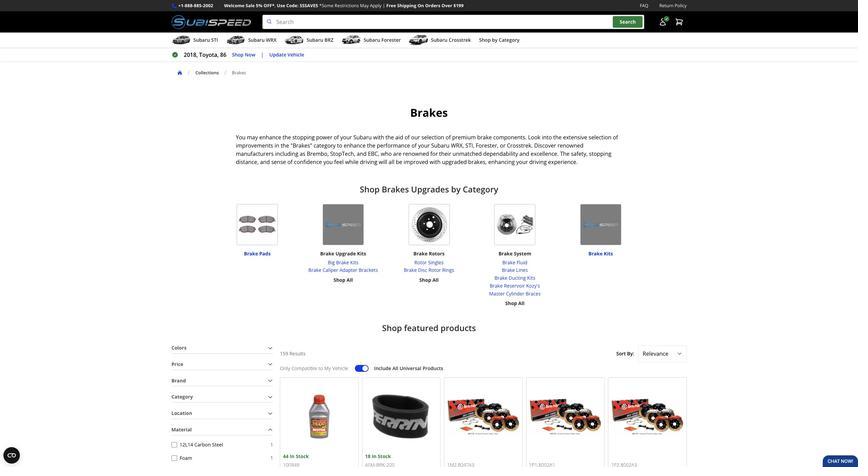 Task type: describe. For each thing, give the bounding box(es) containing it.
who
[[381, 150, 392, 158]]

results
[[290, 351, 306, 357]]

1 horizontal spatial renowned
[[558, 142, 584, 149]]

toyota,
[[199, 51, 219, 59]]

shop by category
[[479, 37, 520, 43]]

1 vertical spatial rotor
[[429, 267, 441, 274]]

Select... button
[[639, 346, 687, 363]]

2 horizontal spatial and
[[520, 150, 530, 158]]

1 vertical spatial category
[[463, 184, 499, 195]]

brake pads
[[244, 251, 271, 257]]

1 vertical spatial brakes
[[410, 105, 448, 120]]

brake fluid link
[[490, 259, 541, 267]]

stock for 44 in stock
[[296, 453, 309, 460]]

search input field
[[262, 15, 645, 29]]

+1-
[[178, 2, 185, 9]]

brand button
[[172, 376, 273, 386]]

shop all link for brackets
[[334, 277, 353, 284]]

1 vertical spatial |
[[261, 51, 264, 59]]

upgrade
[[336, 251, 356, 257]]

subispeed logo image
[[172, 15, 251, 29]]

159 results
[[280, 351, 306, 357]]

stock for 18 in stock
[[378, 453, 391, 460]]

subaru brz
[[307, 37, 334, 43]]

crosstrek.
[[507, 142, 533, 149]]

the up including
[[283, 134, 291, 141]]

into
[[542, 134, 552, 141]]

2 vertical spatial your
[[517, 158, 528, 166]]

or
[[500, 142, 506, 149]]

category inside you may enhance the stopping power of your subaru with the aid of our selection of premium brake components. look into the extensive selection of improvements in the "brakes" category to enhance the performance of your subaru wrx, sti, forester, or crosstrek. discover renowned manufacturers including as brembo, stoptech, and ebc, who are renowned for their unmatched dependability and excellence. the safety, stopping distance, and sense of confidence you feel while driving will all be improved with upgraded brakes, enhancing your driving experience.
[[314, 142, 336, 149]]

excellence.
[[531, 150, 559, 158]]

confidence
[[294, 158, 322, 166]]

1 horizontal spatial and
[[357, 150, 367, 158]]

system
[[514, 251, 532, 257]]

performance
[[377, 142, 410, 149]]

wrx,
[[451, 142, 464, 149]]

brake up brake lines link
[[503, 259, 516, 266]]

brake upgrade kits image image
[[323, 204, 364, 245]]

big
[[328, 259, 335, 266]]

extensive
[[564, 134, 588, 141]]

subaru for subaru brz
[[307, 37, 323, 43]]

subaru for subaru sti
[[194, 37, 210, 43]]

price
[[172, 361, 184, 368]]

brembo,
[[307, 150, 329, 158]]

subaru wrx button
[[226, 34, 277, 48]]

sort by:
[[617, 351, 635, 357]]

colors button
[[172, 343, 273, 354]]

subaru sti
[[194, 37, 218, 43]]

components.
[[494, 134, 527, 141]]

all right include
[[393, 365, 399, 372]]

2 selection from the left
[[589, 134, 612, 141]]

forester,
[[476, 142, 499, 149]]

$199
[[454, 2, 464, 9]]

brembo 4 piston rear bbk slotted or drilled : black caliper, drilled rotor - 1p1.8002a1 - 2013+ fr-s / brz / 86 image
[[529, 381, 602, 453]]

12L14 Carbon Steel button
[[172, 443, 177, 448]]

in for 44
[[290, 453, 295, 460]]

0 horizontal spatial with
[[373, 134, 384, 141]]

0 horizontal spatial enhance
[[259, 134, 281, 141]]

subaru for subaru forester
[[364, 37, 380, 43]]

the up performance
[[386, 134, 394, 141]]

only
[[280, 365, 290, 372]]

a subaru wrx thumbnail image image
[[226, 35, 246, 45]]

brake rotors rotor singles brake disc rotor rings shop all
[[404, 251, 455, 284]]

"brakes"
[[291, 142, 312, 149]]

category inside 'dropdown button'
[[499, 37, 520, 43]]

now
[[245, 51, 256, 58]]

policy
[[675, 2, 687, 9]]

brake lines link
[[490, 267, 541, 275]]

include all universal products
[[374, 365, 443, 372]]

distance,
[[236, 158, 259, 166]]

shop inside brake rotors rotor singles brake disc rotor rings shop all
[[420, 277, 432, 284]]

location
[[172, 410, 192, 417]]

1 driving from the left
[[360, 158, 378, 166]]

big brake kits link
[[309, 259, 378, 267]]

universal
[[400, 365, 422, 372]]

enhancing
[[489, 158, 515, 166]]

material button
[[172, 425, 273, 436]]

brake system image image
[[495, 204, 536, 245]]

collections
[[196, 69, 219, 76]]

may
[[360, 2, 369, 9]]

forester
[[382, 37, 401, 43]]

rotors
[[429, 251, 445, 257]]

you
[[236, 134, 246, 141]]

upgraded
[[442, 158, 467, 166]]

+1-888-885-2002
[[178, 2, 213, 9]]

the right in
[[281, 142, 289, 149]]

a subaru brz thumbnail image image
[[285, 35, 304, 45]]

brake kits link
[[589, 248, 613, 257]]

dependability
[[484, 150, 518, 158]]

shop inside brake upgrade kits big brake kits brake caliper adapter brackets shop all
[[334, 277, 346, 284]]

brake up rotor singles link
[[414, 251, 428, 257]]

brake inside brake pads link
[[244, 251, 258, 257]]

2 vertical spatial brakes
[[382, 184, 409, 195]]

shop all link for brake
[[506, 300, 525, 308]]

sense
[[271, 158, 286, 166]]

shop by category button
[[479, 34, 520, 48]]

subaru crosstrek button
[[409, 34, 471, 48]]

improved
[[404, 158, 429, 166]]

brand
[[172, 378, 186, 384]]

1 / from the left
[[188, 69, 190, 76]]

brake left disc on the bottom
[[404, 267, 417, 274]]

motul rbf 600 brake fluid - 500ml - universal image
[[283, 381, 356, 453]]

1 vertical spatial to
[[319, 365, 323, 372]]

lines
[[517, 267, 528, 274]]

welcome sale 5% off*. use code: sssave5
[[224, 2, 318, 9]]

shop left featured at bottom
[[382, 323, 402, 334]]

welcome
[[224, 2, 245, 9]]

you
[[324, 158, 333, 166]]

18
[[365, 453, 371, 460]]

888-
[[185, 2, 194, 9]]

faq link
[[640, 2, 649, 9]]

1 for foam
[[271, 455, 273, 462]]

location button
[[172, 409, 273, 419]]

will
[[379, 158, 387, 166]]

search
[[620, 19, 636, 25]]

by:
[[628, 351, 635, 357]]

in for 18
[[372, 453, 377, 460]]

brake kits image image
[[581, 204, 622, 245]]

carbon
[[195, 442, 211, 448]]

2 / from the left
[[225, 69, 227, 76]]

shop now link
[[232, 51, 256, 59]]

2018, toyota, 86
[[184, 51, 227, 59]]

return
[[660, 2, 674, 9]]

shipping
[[397, 2, 417, 9]]

all inside brake upgrade kits big brake kits brake caliper adapter brackets shop all
[[347, 277, 353, 284]]

kits up the adapter
[[351, 259, 359, 266]]

shop now
[[232, 51, 256, 58]]

all inside brake rotors rotor singles brake disc rotor rings shop all
[[433, 277, 439, 284]]

44 in stock
[[283, 453, 309, 460]]

a subaru sti thumbnail image image
[[172, 35, 191, 45]]



Task type: locate. For each thing, give the bounding box(es) containing it.
all down master cylinder braces link
[[519, 300, 525, 307]]

shop all link down master cylinder braces link
[[506, 300, 525, 308]]

0 vertical spatial |
[[383, 2, 385, 9]]

brakes up our
[[410, 105, 448, 120]]

1 vertical spatial with
[[430, 158, 441, 166]]

2018,
[[184, 51, 198, 59]]

brake up reservoir
[[495, 275, 508, 281]]

and left ebc,
[[357, 150, 367, 158]]

category up location
[[172, 394, 193, 401]]

1 horizontal spatial rotor
[[429, 267, 441, 274]]

kozy's
[[527, 283, 540, 289]]

foam
[[180, 455, 192, 462]]

your up stoptech,
[[341, 134, 352, 141]]

shop down "will" at the top left
[[360, 184, 380, 195]]

button image
[[659, 18, 667, 26]]

category down "power"
[[314, 142, 336, 149]]

enhance up stoptech,
[[344, 142, 366, 149]]

brakes down shop now link
[[232, 69, 246, 76]]

vehicle inside button
[[288, 51, 304, 58]]

*some restrictions may apply | free shipping on orders over $199
[[319, 2, 464, 9]]

with down for
[[430, 158, 441, 166]]

1 vertical spatial your
[[418, 142, 430, 149]]

0 vertical spatial your
[[341, 134, 352, 141]]

0 horizontal spatial shop all link
[[334, 277, 353, 284]]

brake left pads on the left bottom
[[244, 251, 258, 257]]

1 horizontal spatial stopping
[[590, 150, 612, 158]]

159
[[280, 351, 288, 357]]

orders
[[425, 2, 441, 9]]

| left free
[[383, 2, 385, 9]]

2 driving from the left
[[530, 158, 547, 166]]

the up ebc,
[[367, 142, 376, 149]]

subaru inside 'dropdown button'
[[194, 37, 210, 43]]

singles
[[428, 259, 444, 266]]

all down the adapter
[[347, 277, 353, 284]]

1 vertical spatial by
[[451, 184, 461, 195]]

1 horizontal spatial with
[[430, 158, 441, 166]]

44
[[283, 453, 289, 460]]

manufacturers
[[236, 150, 274, 158]]

a subaru forester thumbnail image image
[[342, 35, 361, 45]]

reservoir
[[504, 283, 525, 289]]

to left the "my" at the bottom left
[[319, 365, 323, 372]]

1 horizontal spatial category
[[314, 142, 336, 149]]

subaru sti button
[[172, 34, 218, 48]]

stock right 18
[[378, 453, 391, 460]]

subaru left crosstrek
[[431, 37, 448, 43]]

2 horizontal spatial your
[[517, 158, 528, 166]]

open widget image
[[3, 448, 20, 464]]

brake left 'caliper'
[[309, 267, 322, 274]]

ebc,
[[368, 150, 380, 158]]

material
[[172, 427, 192, 433]]

brake ducting kits link
[[490, 275, 541, 282]]

0 horizontal spatial brakes
[[232, 69, 246, 76]]

1 horizontal spatial your
[[418, 142, 430, 149]]

experience.
[[549, 158, 578, 166]]

0 vertical spatial vehicle
[[288, 51, 304, 58]]

over
[[442, 2, 453, 9]]

stopping up "brakes"
[[293, 134, 315, 141]]

shop all link down brake caliper adapter brackets link
[[334, 277, 353, 284]]

by
[[492, 37, 498, 43], [451, 184, 461, 195]]

caliper
[[323, 267, 339, 274]]

are
[[393, 150, 402, 158]]

0 vertical spatial with
[[373, 134, 384, 141]]

stock right 44
[[296, 453, 309, 460]]

vehicle right the "my" at the bottom left
[[332, 365, 348, 372]]

subaru left 'forester'
[[364, 37, 380, 43]]

18 in stock
[[365, 453, 391, 460]]

brembo 4 piston front bbk slotted or drilled : silver caliper, slotted rotor - 1p2.8002a3 - 2013+ fr-s / brz / 86 image
[[612, 381, 684, 453]]

/ left brakes link
[[225, 69, 227, 76]]

category
[[499, 37, 520, 43], [463, 184, 499, 195]]

kits inside brake system brake fluid brake lines brake ducting kits brake reservoir kozy's master cylinder braces shop all
[[528, 275, 536, 281]]

shop down master cylinder braces link
[[506, 300, 517, 307]]

look
[[528, 134, 541, 141]]

subaru left brz
[[307, 37, 323, 43]]

+1-888-885-2002 link
[[178, 2, 213, 9]]

brake inside brake kits link
[[589, 251, 603, 257]]

1 vertical spatial renowned
[[403, 150, 429, 158]]

brake pads link
[[244, 248, 271, 257]]

code:
[[286, 2, 299, 9]]

return policy
[[660, 2, 687, 9]]

1 horizontal spatial vehicle
[[332, 365, 348, 372]]

driving down ebc,
[[360, 158, 378, 166]]

upgrades
[[411, 184, 449, 195]]

for
[[431, 150, 438, 158]]

0 vertical spatial stopping
[[293, 134, 315, 141]]

selection right extensive
[[589, 134, 612, 141]]

faq
[[640, 2, 649, 9]]

kits down brake kits image
[[604, 251, 613, 257]]

by inside 'dropdown button'
[[492, 37, 498, 43]]

selection up for
[[422, 134, 445, 141]]

stopping right safety,
[[590, 150, 612, 158]]

1 horizontal spatial shop all link
[[420, 277, 439, 284]]

vehicle down a subaru brz thumbnail image
[[288, 51, 304, 58]]

may
[[247, 134, 258, 141]]

0 horizontal spatial rotor
[[415, 259, 427, 266]]

Foam button
[[172, 456, 177, 461]]

shop left now
[[232, 51, 244, 58]]

1 horizontal spatial stock
[[378, 453, 391, 460]]

1 horizontal spatial brakes
[[382, 184, 409, 195]]

0 horizontal spatial your
[[341, 134, 352, 141]]

1 vertical spatial category
[[172, 394, 193, 401]]

shop inside 'dropdown button'
[[479, 37, 491, 43]]

0 horizontal spatial stopping
[[293, 134, 315, 141]]

1 horizontal spatial selection
[[589, 134, 612, 141]]

unmatched
[[453, 150, 482, 158]]

power
[[316, 134, 333, 141]]

1 vertical spatial stopping
[[590, 150, 612, 158]]

on
[[418, 2, 424, 9]]

shop down disc on the bottom
[[420, 277, 432, 284]]

0 horizontal spatial and
[[260, 158, 270, 166]]

shop inside brake system brake fluid brake lines brake ducting kits brake reservoir kozy's master cylinder braces shop all
[[506, 300, 517, 307]]

kits inside brake kits link
[[604, 251, 613, 257]]

to up stoptech,
[[337, 142, 343, 149]]

0 vertical spatial category
[[314, 142, 336, 149]]

1 vertical spatial 1
[[271, 455, 273, 462]]

category inside dropdown button
[[172, 394, 193, 401]]

premium
[[453, 134, 476, 141]]

0 vertical spatial rotor
[[415, 259, 427, 266]]

885-
[[194, 2, 203, 9]]

rotor down singles
[[429, 267, 441, 274]]

subaru left 'sti'
[[194, 37, 210, 43]]

*some
[[319, 2, 334, 9]]

subaru brz button
[[285, 34, 334, 48]]

2 horizontal spatial brakes
[[410, 105, 448, 120]]

1 horizontal spatial driving
[[530, 158, 547, 166]]

shop brakes upgrades by category
[[360, 184, 499, 195]]

home image
[[177, 70, 183, 75]]

subaru forester button
[[342, 34, 401, 48]]

brake upgrade kits big brake kits brake caliper adapter brackets shop all
[[309, 251, 378, 284]]

0 vertical spatial renowned
[[558, 142, 584, 149]]

perrin brake reservoir cozy - universal image
[[365, 381, 438, 453]]

in right 18
[[372, 453, 377, 460]]

you may enhance the stopping power of your subaru with the aid of our selection of premium brake components. look into the extensive selection of improvements in the "brakes" category to enhance the performance of your subaru wrx, sti, forester, or crosstrek. discover renowned manufacturers including as brembo, stoptech, and ebc, who are renowned for their unmatched dependability and excellence. the safety, stopping distance, and sense of confidence you feel while driving will all be improved with upgraded brakes, enhancing your driving experience.
[[236, 134, 618, 166]]

brakes down be
[[382, 184, 409, 195]]

0 vertical spatial brakes
[[232, 69, 246, 76]]

brake up big
[[320, 251, 335, 257]]

/ right "home" icon
[[188, 69, 190, 76]]

improvements
[[236, 142, 273, 149]]

brake pads image image
[[237, 204, 278, 245]]

sort
[[617, 351, 626, 357]]

1 vertical spatial vehicle
[[332, 365, 348, 372]]

to
[[337, 142, 343, 149], [319, 365, 323, 372]]

shop right crosstrek
[[479, 37, 491, 43]]

colors
[[172, 345, 187, 351]]

subaru wrx
[[248, 37, 277, 43]]

0 vertical spatial to
[[337, 142, 343, 149]]

stopping
[[293, 134, 315, 141], [590, 150, 612, 158]]

to inside you may enhance the stopping power of your subaru with the aid of our selection of premium brake components. look into the extensive selection of improvements in the "brakes" category to enhance the performance of your subaru wrx, sti, forester, or crosstrek. discover renowned manufacturers including as brembo, stoptech, and ebc, who are renowned for their unmatched dependability and excellence. the safety, stopping distance, and sense of confidence you feel while driving will all be improved with upgraded brakes, enhancing your driving experience.
[[337, 142, 343, 149]]

sti,
[[466, 142, 475, 149]]

|
[[383, 2, 385, 9], [261, 51, 264, 59]]

1 horizontal spatial /
[[225, 69, 227, 76]]

brackets
[[359, 267, 378, 274]]

0 horizontal spatial in
[[290, 453, 295, 460]]

in right 44
[[290, 453, 295, 460]]

kits up kozy's
[[528, 275, 536, 281]]

apply
[[370, 2, 382, 9]]

brake
[[244, 251, 258, 257], [320, 251, 335, 257], [414, 251, 428, 257], [499, 251, 513, 257], [589, 251, 603, 257], [336, 259, 349, 266], [503, 259, 516, 266], [309, 267, 322, 274], [404, 267, 417, 274], [502, 267, 515, 274], [495, 275, 508, 281], [490, 283, 503, 289]]

search button
[[613, 16, 643, 28]]

all down brake disc rotor rings link
[[433, 277, 439, 284]]

master
[[490, 291, 505, 297]]

1 horizontal spatial to
[[337, 142, 343, 149]]

0 vertical spatial category
[[499, 37, 520, 43]]

1 1 from the top
[[271, 442, 273, 448]]

1 horizontal spatial by
[[492, 37, 498, 43]]

subaru for subaru crosstrek
[[431, 37, 448, 43]]

1 horizontal spatial enhance
[[344, 142, 366, 149]]

1 vertical spatial enhance
[[344, 142, 366, 149]]

subaru for subaru wrx
[[248, 37, 265, 43]]

0 vertical spatial enhance
[[259, 134, 281, 141]]

rings
[[443, 267, 455, 274]]

enhance up in
[[259, 134, 281, 141]]

with up performance
[[373, 134, 384, 141]]

0 horizontal spatial /
[[188, 69, 190, 76]]

your
[[341, 134, 352, 141], [418, 142, 430, 149], [517, 158, 528, 166]]

1 horizontal spatial category
[[499, 37, 520, 43]]

subaru up ebc,
[[354, 134, 372, 141]]

all
[[389, 158, 395, 166]]

category button
[[172, 392, 273, 403]]

brembo 6 piston front bbk slotted or drilled : silver caliper, slotted rotor - 1m2.8047a3 - 2013+ fr-s / brz / 86 image
[[447, 381, 520, 453]]

and down manufacturers
[[260, 158, 270, 166]]

subaru
[[194, 37, 210, 43], [248, 37, 265, 43], [307, 37, 323, 43], [364, 37, 380, 43], [431, 37, 448, 43], [354, 134, 372, 141], [431, 142, 450, 149]]

0 vertical spatial by
[[492, 37, 498, 43]]

brake up master on the bottom right
[[490, 283, 503, 289]]

brake caliper adapter brackets link
[[309, 267, 378, 275]]

brake down brake fluid link
[[502, 267, 515, 274]]

renowned down extensive
[[558, 142, 584, 149]]

| right now
[[261, 51, 264, 59]]

1 for 12l14 carbon steel
[[271, 442, 273, 448]]

vehicle
[[288, 51, 304, 58], [332, 365, 348, 372]]

select... image
[[677, 351, 683, 357]]

steel
[[212, 442, 223, 448]]

shop down brake caliper adapter brackets link
[[334, 277, 346, 284]]

0 horizontal spatial renowned
[[403, 150, 429, 158]]

0 horizontal spatial driving
[[360, 158, 378, 166]]

be
[[396, 158, 403, 166]]

2002
[[203, 2, 213, 9]]

adapter
[[340, 267, 358, 274]]

brake up brake caliper adapter brackets link
[[336, 259, 349, 266]]

0 horizontal spatial |
[[261, 51, 264, 59]]

1
[[271, 442, 273, 448], [271, 455, 273, 462]]

off*.
[[264, 2, 276, 9]]

0 horizontal spatial by
[[451, 184, 461, 195]]

0 vertical spatial 1
[[271, 442, 273, 448]]

1 horizontal spatial |
[[383, 2, 385, 9]]

subaru up the their
[[431, 142, 450, 149]]

your down our
[[418, 142, 430, 149]]

subaru forester
[[364, 37, 401, 43]]

2 1 from the top
[[271, 455, 273, 462]]

the right into
[[554, 134, 562, 141]]

use
[[277, 2, 285, 9]]

our
[[411, 134, 420, 141]]

2 stock from the left
[[378, 453, 391, 460]]

0 horizontal spatial category
[[463, 184, 499, 195]]

1 in from the left
[[290, 453, 295, 460]]

rotor up disc on the bottom
[[415, 259, 427, 266]]

enhance
[[259, 134, 281, 141], [344, 142, 366, 149]]

renowned up improved
[[403, 150, 429, 158]]

0 horizontal spatial to
[[319, 365, 323, 372]]

including
[[275, 150, 299, 158]]

only compatible to my vehicle
[[280, 365, 348, 372]]

sssave5
[[300, 2, 318, 9]]

selection
[[422, 134, 445, 141], [589, 134, 612, 141]]

your down crosstrek.
[[517, 158, 528, 166]]

shop all link
[[334, 277, 353, 284], [420, 277, 439, 284], [506, 300, 525, 308]]

brake down brake kits image
[[589, 251, 603, 257]]

1 horizontal spatial in
[[372, 453, 377, 460]]

all inside brake system brake fluid brake lines brake ducting kits brake reservoir kozy's master cylinder braces shop all
[[519, 300, 525, 307]]

kits right upgrade
[[357, 251, 366, 257]]

a subaru crosstrek thumbnail image image
[[409, 35, 428, 45]]

and down crosstrek.
[[520, 150, 530, 158]]

price button
[[172, 360, 273, 370]]

0 horizontal spatial selection
[[422, 134, 445, 141]]

1 selection from the left
[[422, 134, 445, 141]]

renowned
[[558, 142, 584, 149], [403, 150, 429, 158]]

0 horizontal spatial category
[[172, 394, 193, 401]]

12l14 carbon steel
[[180, 442, 223, 448]]

driving down excellence.
[[530, 158, 547, 166]]

0 horizontal spatial stock
[[296, 453, 309, 460]]

1 stock from the left
[[296, 453, 309, 460]]

rotor singles link
[[404, 259, 455, 267]]

brake disc rotor rings link
[[404, 267, 455, 275]]

2 in from the left
[[372, 453, 377, 460]]

master cylinder braces link
[[490, 290, 541, 298]]

subaru left wrx
[[248, 37, 265, 43]]

shop all link down brake disc rotor rings link
[[420, 277, 439, 284]]

2 horizontal spatial shop all link
[[506, 300, 525, 308]]

0 horizontal spatial vehicle
[[288, 51, 304, 58]]

shop all link for all
[[420, 277, 439, 284]]

brake rotors image image
[[409, 204, 450, 245]]

brake up brake fluid link
[[499, 251, 513, 257]]

update
[[270, 51, 287, 58]]



Task type: vqa. For each thing, say whether or not it's contained in the screenshot.
our
yes



